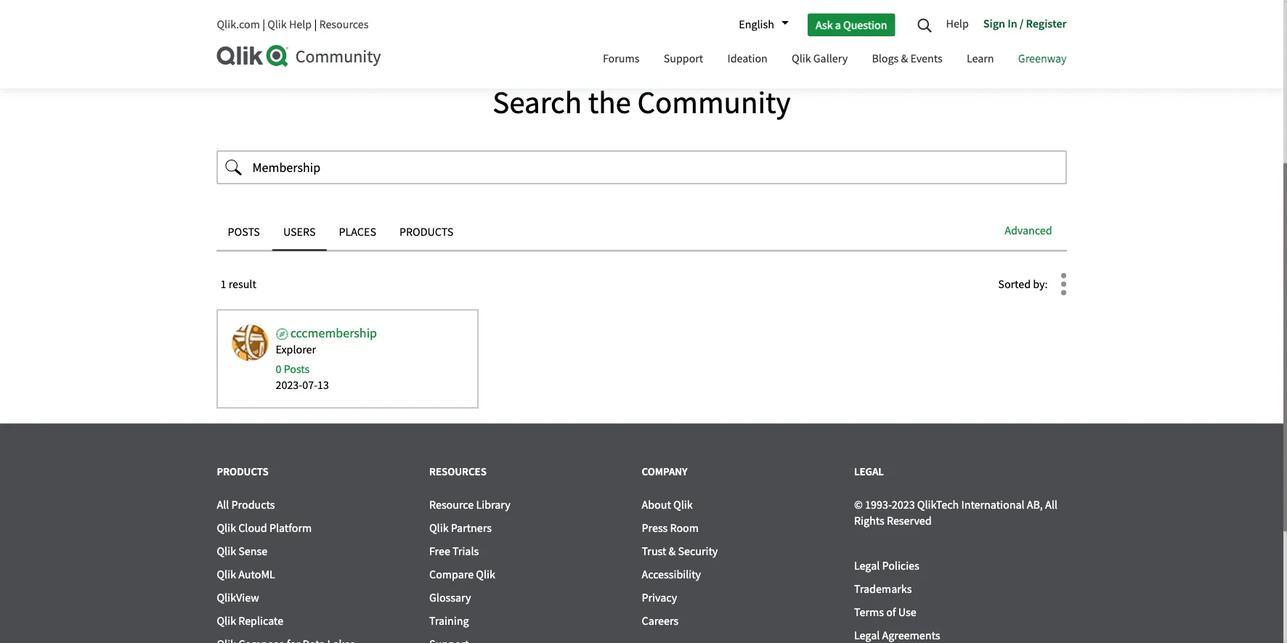 Task type: locate. For each thing, give the bounding box(es) containing it.
2 all from the left
[[1045, 498, 1058, 513]]

1 horizontal spatial all
[[1045, 498, 1058, 513]]

community link
[[217, 45, 577, 68]]

advanced link
[[1005, 214, 1052, 249]]

& for trust
[[669, 545, 676, 559]]

privacy link
[[642, 591, 677, 606]]

advanced
[[1005, 223, 1052, 238]]

help
[[946, 16, 969, 31], [289, 17, 312, 32]]

tab list
[[217, 216, 1067, 251]]

free trials link
[[429, 545, 479, 559]]

qlik up the free
[[429, 521, 449, 536]]

qlik cloud platform link
[[217, 521, 312, 536]]

1 horizontal spatial |
[[314, 17, 317, 32]]

None submit
[[217, 151, 250, 185]]

help left sign on the top right of the page
[[946, 16, 969, 31]]

0 vertical spatial &
[[901, 51, 908, 66]]

english
[[739, 17, 774, 32]]

help link
[[946, 11, 976, 38]]

1 vertical spatial &
[[669, 545, 676, 559]]

all products link
[[217, 498, 275, 513]]

english button
[[732, 12, 789, 37]]

posts inside 0 posts ‎2023-07-13
[[284, 362, 310, 377]]

ideation
[[727, 51, 768, 66]]

glossary link
[[429, 591, 471, 606]]

forums
[[603, 51, 640, 66]]

qlik.com
[[217, 17, 260, 32]]

qlik down qlik community
[[267, 17, 287, 32]]

all inside © 1993-2023 qliktech international ab, all rights reserved
[[1045, 498, 1058, 513]]

legal up 1993-
[[854, 465, 884, 479]]

qlik for qlik gallery
[[792, 51, 811, 66]]

0 horizontal spatial &
[[669, 545, 676, 559]]

privacy
[[642, 591, 677, 606]]

forums button
[[592, 38, 650, 81]]

0 vertical spatial products
[[399, 225, 453, 240]]

/
[[1020, 16, 1024, 31]]

qlik sense
[[217, 545, 267, 559]]

cccmembership image
[[232, 325, 268, 362]]

1 horizontal spatial &
[[901, 51, 908, 66]]

1 vertical spatial products
[[217, 465, 269, 479]]

help left resources link
[[289, 17, 312, 32]]

blogs & events
[[872, 51, 943, 66]]

0 horizontal spatial all
[[217, 498, 229, 513]]

resources right qlik help link at the left of the page
[[319, 17, 369, 32]]

0 vertical spatial legal
[[854, 465, 884, 479]]

trials
[[453, 545, 479, 559]]

products up the cloud on the left of page
[[231, 498, 275, 513]]

qlik
[[217, 2, 236, 17], [267, 17, 287, 32], [792, 51, 811, 66], [673, 498, 693, 513], [217, 521, 236, 536], [429, 521, 449, 536], [217, 545, 236, 559], [217, 568, 236, 583], [476, 568, 495, 583], [217, 614, 236, 629]]

all right 'ab,'
[[1045, 498, 1058, 513]]

all up qlik cloud platform
[[217, 498, 229, 513]]

terms of use
[[854, 606, 916, 620]]

room
[[670, 521, 699, 536]]

& right trust
[[669, 545, 676, 559]]

posts inside tab list
[[228, 225, 260, 240]]

in
[[1008, 16, 1017, 31]]

platform
[[269, 521, 312, 536]]

qlik down trials
[[476, 568, 495, 583]]

qlik left the cloud on the left of page
[[217, 521, 236, 536]]

2 vertical spatial products
[[231, 498, 275, 513]]

compare
[[429, 568, 474, 583]]

sorted
[[998, 277, 1031, 292]]

& inside dropdown button
[[901, 51, 908, 66]]

0 horizontal spatial posts
[[228, 225, 260, 240]]

| down qlik community
[[262, 17, 265, 32]]

1993-
[[865, 498, 892, 513]]

| right qlik help link at the left of the page
[[314, 17, 317, 32]]

1 legal from the top
[[854, 465, 884, 479]]

qlik partners link
[[429, 521, 492, 536]]

menu bar
[[592, 38, 1078, 81]]

reserved
[[887, 514, 932, 529]]

training
[[429, 614, 469, 629]]

qlik automl
[[217, 568, 275, 583]]

press room link
[[642, 521, 699, 536]]

sign in / register link
[[976, 11, 1067, 38]]

explorer
[[276, 343, 316, 357]]

qlik for qlik automl
[[217, 568, 236, 583]]

posts up result
[[228, 225, 260, 240]]

the
[[588, 83, 631, 123]]

07-
[[302, 378, 318, 393]]

replicate
[[238, 614, 283, 629]]

qlik up "qlik.com"
[[217, 2, 236, 17]]

0 vertical spatial community
[[238, 2, 296, 17]]

about qlik
[[642, 498, 693, 513]]

training link
[[429, 614, 469, 629]]

& right blogs
[[901, 51, 908, 66]]

1 | from the left
[[262, 17, 265, 32]]

trust & security link
[[642, 545, 718, 559]]

trademarks
[[854, 582, 912, 597]]

qlikview
[[217, 591, 259, 606]]

sign
[[983, 16, 1005, 31]]

0 horizontal spatial |
[[262, 17, 265, 32]]

cloud
[[238, 521, 267, 536]]

0
[[276, 362, 281, 377]]

sign in / register
[[983, 16, 1067, 31]]

1 vertical spatial posts
[[284, 362, 310, 377]]

ask a question
[[816, 17, 887, 32]]

free trials
[[429, 545, 479, 559]]

qlik left gallery
[[792, 51, 811, 66]]

support
[[664, 51, 703, 66]]

posts
[[228, 225, 260, 240], [284, 362, 310, 377]]

qlik for qlik sense
[[217, 545, 236, 559]]

qlik left sense
[[217, 545, 236, 559]]

community down resources link
[[295, 45, 381, 68]]

qlik for qlik replicate
[[217, 614, 236, 629]]

0 horizontal spatial resources
[[319, 17, 369, 32]]

1 horizontal spatial posts
[[284, 362, 310, 377]]

2 legal from the top
[[854, 559, 880, 574]]

posts link
[[217, 216, 271, 251]]

posts up ‎2023-
[[284, 362, 310, 377]]

legal for legal policies
[[854, 559, 880, 574]]

tab list containing posts
[[217, 216, 1067, 251]]

0 vertical spatial resources
[[319, 17, 369, 32]]

resources
[[319, 17, 369, 32], [429, 465, 487, 479]]

resources up resource
[[429, 465, 487, 479]]

community down support dropdown button
[[637, 83, 791, 123]]

products right places
[[399, 225, 453, 240]]

about qlik link
[[642, 498, 693, 513]]

0 vertical spatial posts
[[228, 225, 260, 240]]

glossary
[[429, 591, 471, 606]]

places link
[[328, 216, 387, 251]]

1 vertical spatial resources
[[429, 465, 487, 479]]

qlik.com link
[[217, 17, 260, 32]]

1 result
[[220, 277, 256, 292]]

resources link
[[319, 17, 369, 32]]

qlik replicate
[[217, 614, 283, 629]]

1
[[220, 277, 226, 292]]

community
[[238, 2, 296, 17], [295, 45, 381, 68], [637, 83, 791, 123]]

‎2023-
[[276, 378, 302, 393]]

community up qlik help link at the left of the page
[[238, 2, 296, 17]]

|
[[262, 17, 265, 32], [314, 17, 317, 32]]

qlik up qlikview link
[[217, 568, 236, 583]]

learn button
[[956, 38, 1005, 81]]

13
[[318, 378, 329, 393]]

products up all products
[[217, 465, 269, 479]]

learn
[[967, 51, 994, 66]]

1 vertical spatial legal
[[854, 559, 880, 574]]

legal
[[854, 465, 884, 479], [854, 559, 880, 574]]

qlik down qlikview at the left of page
[[217, 614, 236, 629]]

terms
[[854, 606, 884, 620]]

trust & security
[[642, 545, 718, 559]]

users link
[[272, 216, 326, 251]]

legal up trademarks link at the right bottom
[[854, 559, 880, 574]]

careers
[[642, 614, 679, 629]]

automl
[[238, 568, 275, 583]]



Task type: describe. For each thing, give the bounding box(es) containing it.
register
[[1026, 16, 1067, 31]]

support button
[[653, 38, 714, 81]]

resource library link
[[429, 498, 510, 513]]

ideation button
[[717, 38, 779, 81]]

compare qlik link
[[429, 568, 495, 583]]

trust
[[642, 545, 666, 559]]

1 horizontal spatial help
[[946, 16, 969, 31]]

use
[[898, 606, 916, 620]]

menu bar containing forums
[[592, 38, 1078, 81]]

of
[[886, 606, 896, 620]]

result
[[229, 277, 256, 292]]

greenway link
[[1007, 38, 1078, 81]]

0 posts link
[[276, 362, 310, 377]]

company
[[642, 465, 688, 479]]

trademarks link
[[854, 582, 912, 597]]

© 1993-2023 qliktech international ab, all rights reserved
[[854, 498, 1058, 529]]

ab,
[[1027, 498, 1043, 513]]

0 posts ‎2023-07-13
[[276, 362, 329, 393]]

policies
[[882, 559, 919, 574]]

1 all from the left
[[217, 498, 229, 513]]

press room
[[642, 521, 699, 536]]

2 | from the left
[[314, 17, 317, 32]]

sorted by:
[[998, 277, 1048, 292]]

qlik for qlik community
[[217, 2, 236, 17]]

cccmembership link
[[290, 325, 377, 342]]

international
[[961, 498, 1025, 513]]

legal policies link
[[854, 559, 919, 574]]

legal policies
[[854, 559, 919, 574]]

legal for legal
[[854, 465, 884, 479]]

question
[[843, 17, 887, 32]]

qlik for qlik partners
[[429, 521, 449, 536]]

qlik.com | qlik help | resources
[[217, 17, 369, 32]]

partners
[[451, 521, 492, 536]]

blogs
[[872, 51, 899, 66]]

cccmembership
[[290, 325, 377, 342]]

qlik help link
[[267, 17, 312, 32]]

2 vertical spatial community
[[637, 83, 791, 123]]

resource library
[[429, 498, 510, 513]]

1 vertical spatial community
[[295, 45, 381, 68]]

search
[[493, 83, 582, 123]]

free
[[429, 545, 450, 559]]

ask a question link
[[808, 13, 895, 36]]

search the community
[[493, 83, 791, 123]]

explorer image
[[276, 329, 288, 341]]

qlik up room
[[673, 498, 693, 513]]

1 horizontal spatial resources
[[429, 465, 487, 479]]

qlik sense link
[[217, 545, 267, 559]]

rights
[[854, 514, 885, 529]]

qlik gallery
[[792, 51, 848, 66]]

library
[[476, 498, 510, 513]]

qlikview link
[[217, 591, 259, 606]]

qlik gallery link
[[781, 38, 859, 81]]

1 result alert
[[217, 267, 998, 303]]

users
[[283, 225, 316, 240]]

products inside tab list
[[399, 225, 453, 240]]

cccmembership explorer
[[276, 325, 377, 357]]

qlik partners
[[429, 521, 492, 536]]

careers link
[[642, 614, 679, 629]]

qliktech
[[917, 498, 959, 513]]

resource
[[429, 498, 474, 513]]

gallery
[[813, 51, 848, 66]]

qlik for qlik cloud platform
[[217, 521, 236, 536]]

by:
[[1033, 277, 1048, 292]]

terms of use link
[[854, 606, 916, 620]]

cccmembership tab panel
[[217, 267, 1067, 424]]

greenway
[[1018, 51, 1067, 66]]

products link
[[389, 216, 464, 251]]

ask
[[816, 17, 833, 32]]

all products
[[217, 498, 275, 513]]

about
[[642, 498, 671, 513]]

sense
[[238, 545, 267, 559]]

0 horizontal spatial help
[[289, 17, 312, 32]]

& for blogs
[[901, 51, 908, 66]]

qlik image
[[217, 45, 289, 67]]

compare qlik
[[429, 568, 495, 583]]

accessibility
[[642, 568, 701, 583]]

Search Query search field
[[217, 151, 1067, 185]]

places
[[339, 225, 376, 240]]

sorted by: heading
[[998, 267, 1055, 303]]



Task type: vqa. For each thing, say whether or not it's contained in the screenshot.
to inside the the Hi all, The versions supported to install Qlik Catalog are CentOS 7, Red Hat 7, 8 and 9.1 and Ubuntu 20.04 and 22.04 LTS. I'm doing a PoC and the clie...
no



